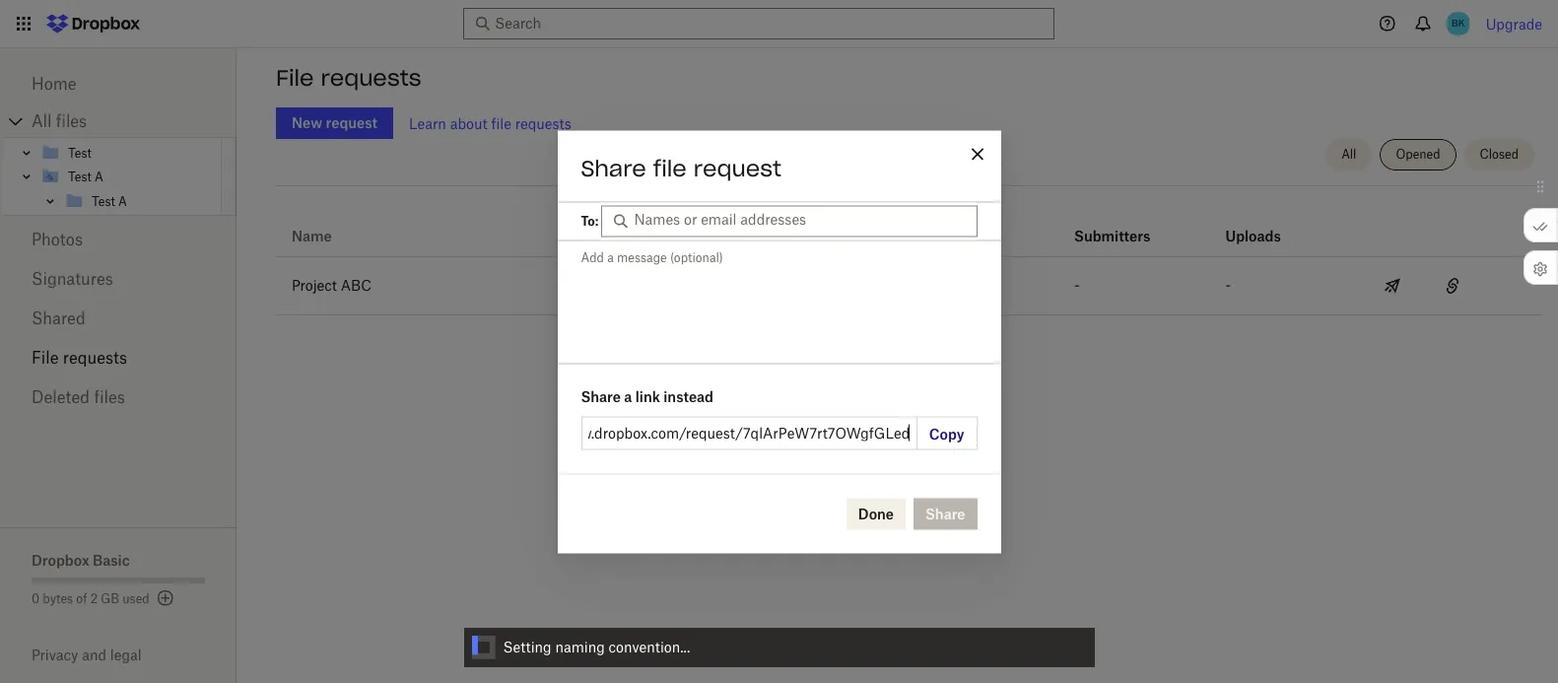 Task type: vqa. For each thing, say whether or not it's contained in the screenshot.
list
no



Task type: describe. For each thing, give the bounding box(es) containing it.
0 vertical spatial file
[[276, 64, 314, 92]]

all files tree
[[3, 105, 237, 216]]

opened button
[[1381, 139, 1457, 171]]

0 vertical spatial file
[[491, 115, 512, 132]]

1 vertical spatial test a link
[[64, 189, 218, 213]]

link
[[636, 387, 660, 404]]

learn about file requests link
[[409, 115, 572, 132]]

share for share a link instead
[[581, 387, 621, 404]]

signatures link
[[32, 259, 205, 299]]

all for all files
[[32, 111, 52, 131]]

files for all files
[[56, 111, 87, 131]]

1 vertical spatial test
[[68, 169, 91, 184]]

global header element
[[0, 0, 1559, 48]]

used
[[122, 591, 149, 606]]

to:
[[581, 213, 599, 228]]

2 vertical spatial test
[[92, 194, 115, 208]]

privacy and legal link
[[32, 647, 237, 663]]

of
[[76, 591, 87, 606]]

closed
[[1480, 147, 1519, 162]]

dropbox logo - go to the homepage image
[[39, 8, 147, 39]]

privacy
[[32, 647, 78, 663]]

row containing project abc
[[276, 257, 1543, 315]]

and
[[82, 647, 106, 663]]

all button
[[1326, 139, 1373, 171]]

signatures
[[32, 269, 113, 289]]

setting naming convention...
[[503, 639, 690, 656]]

2 - from the left
[[1226, 277, 1231, 294]]

done button
[[847, 498, 906, 529]]

done
[[858, 505, 894, 521]]

Contact input text field
[[634, 208, 968, 230]]

name
[[292, 228, 332, 244]]

row containing name
[[276, 193, 1543, 257]]

table containing name
[[276, 193, 1543, 315]]

dropbox
[[32, 552, 89, 569]]

test link
[[40, 141, 218, 165]]

created
[[621, 228, 675, 244]]

all files link
[[32, 105, 237, 137]]

Add a message (optional) text field
[[557, 241, 1001, 360]]

opened
[[1396, 147, 1441, 162]]

closed button
[[1465, 139, 1535, 171]]

1 horizontal spatial requests
[[321, 64, 422, 92]]

naming
[[555, 639, 605, 656]]

shared link
[[32, 299, 205, 338]]

setting
[[503, 639, 552, 656]]

pro trial element
[[917, 225, 949, 248]]

created button
[[621, 225, 675, 248]]

deleted
[[32, 387, 90, 407]]

request
[[694, 154, 782, 181]]

1 - from the left
[[1075, 277, 1080, 294]]

2 column header from the left
[[1226, 201, 1305, 248]]

1 column header from the left
[[1075, 201, 1153, 248]]



Task type: locate. For each thing, give the bounding box(es) containing it.
1 share from the top
[[581, 154, 646, 181]]

copy
[[929, 425, 965, 442]]

files
[[56, 111, 87, 131], [94, 387, 125, 407]]

file requests
[[276, 64, 422, 92], [32, 348, 127, 368]]

send email image
[[1381, 274, 1405, 298]]

0 horizontal spatial files
[[56, 111, 87, 131]]

all inside all button
[[1342, 147, 1357, 162]]

deleted files link
[[32, 378, 205, 417]]

bytes
[[43, 591, 73, 606]]

1 vertical spatial share
[[581, 387, 621, 404]]

home link
[[32, 64, 205, 104]]

convention...
[[609, 639, 690, 656]]

0 bytes of 2 gb used
[[32, 591, 149, 606]]

learn
[[409, 115, 446, 132]]

test a for bottommost test a link
[[92, 194, 127, 208]]

file
[[491, 115, 512, 132], [653, 154, 687, 181]]

1 horizontal spatial all
[[1342, 147, 1357, 162]]

file right about in the top of the page
[[491, 115, 512, 132]]

file requests link
[[32, 338, 205, 378]]

test a for top test a link
[[68, 169, 103, 184]]

share file request dialog
[[557, 130, 1001, 553]]

test a
[[68, 169, 103, 184], [92, 194, 127, 208]]

all for all
[[1342, 147, 1357, 162]]

1 horizontal spatial file requests
[[276, 64, 422, 92]]

1 vertical spatial files
[[94, 387, 125, 407]]

files down file requests link at left
[[94, 387, 125, 407]]

abc
[[341, 277, 372, 294]]

file requests up the deleted files
[[32, 348, 127, 368]]

1 horizontal spatial a
[[118, 194, 127, 208]]

basic
[[93, 552, 130, 569]]

requests up the deleted files
[[63, 348, 127, 368]]

files for deleted files
[[94, 387, 125, 407]]

0 horizontal spatial -
[[1075, 277, 1080, 294]]

files inside 'link'
[[56, 111, 87, 131]]

-
[[1075, 277, 1080, 294], [1226, 277, 1231, 294]]

all
[[32, 111, 52, 131], [1342, 147, 1357, 162]]

copy link
[[918, 416, 977, 450]]

all left opened
[[1342, 147, 1357, 162]]

share left a
[[581, 387, 621, 404]]

all files
[[32, 111, 87, 131]]

0 vertical spatial test
[[68, 145, 91, 160]]

upgrade
[[1486, 15, 1543, 32]]

test
[[68, 145, 91, 160], [68, 169, 91, 184], [92, 194, 115, 208]]

test a link
[[40, 165, 218, 188], [64, 189, 218, 213]]

1 vertical spatial file requests
[[32, 348, 127, 368]]

table
[[276, 193, 1543, 315]]

file inside share file request dialog
[[653, 154, 687, 181]]

row
[[276, 193, 1543, 257], [276, 257, 1543, 315]]

share file request
[[581, 154, 782, 181]]

1 horizontal spatial file
[[276, 64, 314, 92]]

test down test link at top
[[68, 169, 91, 184]]

test up photos link
[[92, 194, 115, 208]]

0 vertical spatial test a
[[68, 169, 103, 184]]

file requests up the learn
[[276, 64, 422, 92]]

shared
[[32, 309, 85, 328]]

0 vertical spatial share
[[581, 154, 646, 181]]

1 horizontal spatial -
[[1226, 277, 1231, 294]]

0 vertical spatial files
[[56, 111, 87, 131]]

requests right about in the top of the page
[[515, 115, 572, 132]]

0 vertical spatial test a link
[[40, 165, 218, 188]]

test a up photos link
[[92, 194, 127, 208]]

a
[[624, 387, 632, 404]]

get more space image
[[153, 587, 177, 610]]

requests
[[321, 64, 422, 92], [515, 115, 572, 132], [63, 348, 127, 368]]

group containing test
[[3, 137, 237, 216]]

a for top test a link
[[95, 169, 103, 184]]

deleted files
[[32, 387, 125, 407]]

2 vertical spatial requests
[[63, 348, 127, 368]]

2 row from the top
[[276, 257, 1543, 315]]

0 vertical spatial file requests
[[276, 64, 422, 92]]

1 horizontal spatial file
[[653, 154, 687, 181]]

0 vertical spatial a
[[95, 169, 103, 184]]

a up photos link
[[118, 194, 127, 208]]

0 vertical spatial requests
[[321, 64, 422, 92]]

share a link instead
[[581, 387, 714, 404]]

upgrade link
[[1486, 15, 1543, 32]]

0 horizontal spatial file
[[491, 115, 512, 132]]

project
[[292, 277, 337, 294]]

0 horizontal spatial all
[[32, 111, 52, 131]]

file
[[276, 64, 314, 92], [32, 348, 59, 368]]

1 vertical spatial a
[[118, 194, 127, 208]]

0 horizontal spatial column header
[[1075, 201, 1153, 248]]

test a link down all files 'link' at top left
[[40, 165, 218, 188]]

all inside all files 'link'
[[32, 111, 52, 131]]

legal
[[110, 647, 142, 663]]

copy link image
[[1442, 274, 1465, 298]]

test a down test link at top
[[68, 169, 103, 184]]

1 horizontal spatial column header
[[1226, 201, 1305, 248]]

instead
[[664, 387, 714, 404]]

share for share file request
[[581, 154, 646, 181]]

requests up the learn
[[321, 64, 422, 92]]

photos link
[[32, 220, 205, 259]]

share up the to:
[[581, 154, 646, 181]]

all down home in the left top of the page
[[32, 111, 52, 131]]

share
[[581, 154, 646, 181], [581, 387, 621, 404]]

0 vertical spatial all
[[32, 111, 52, 131]]

2 share from the top
[[581, 387, 621, 404]]

project abc
[[292, 277, 372, 294]]

Share a link instead field
[[581, 416, 918, 450]]

0
[[32, 591, 39, 606]]

learn about file requests
[[409, 115, 572, 132]]

test down all files
[[68, 145, 91, 160]]

0 horizontal spatial requests
[[63, 348, 127, 368]]

dropbox basic
[[32, 552, 130, 569]]

group
[[3, 137, 237, 216]]

0 horizontal spatial a
[[95, 169, 103, 184]]

2
[[90, 591, 98, 606]]

1 vertical spatial all
[[1342, 147, 1357, 162]]

1 row from the top
[[276, 193, 1543, 257]]

test a link up photos link
[[64, 189, 218, 213]]

setting naming convention... alert
[[464, 628, 1095, 667]]

1 vertical spatial file
[[653, 154, 687, 181]]

a
[[95, 169, 103, 184], [118, 194, 127, 208]]

0 horizontal spatial file
[[32, 348, 59, 368]]

photos
[[32, 230, 83, 249]]

test inside test link
[[68, 145, 91, 160]]

a for bottommost test a link
[[118, 194, 127, 208]]

1 vertical spatial file
[[32, 348, 59, 368]]

column header
[[1075, 201, 1153, 248], [1226, 201, 1305, 248]]

about
[[450, 115, 488, 132]]

gb
[[101, 591, 119, 606]]

0 horizontal spatial file requests
[[32, 348, 127, 368]]

1 vertical spatial test a
[[92, 194, 127, 208]]

a down test link at top
[[95, 169, 103, 184]]

1 horizontal spatial files
[[94, 387, 125, 407]]

2 horizontal spatial requests
[[515, 115, 572, 132]]

file left the request on the top of the page
[[653, 154, 687, 181]]

privacy and legal
[[32, 647, 142, 663]]

home
[[32, 74, 76, 94]]

1 vertical spatial requests
[[515, 115, 572, 132]]

files down home in the left top of the page
[[56, 111, 87, 131]]



